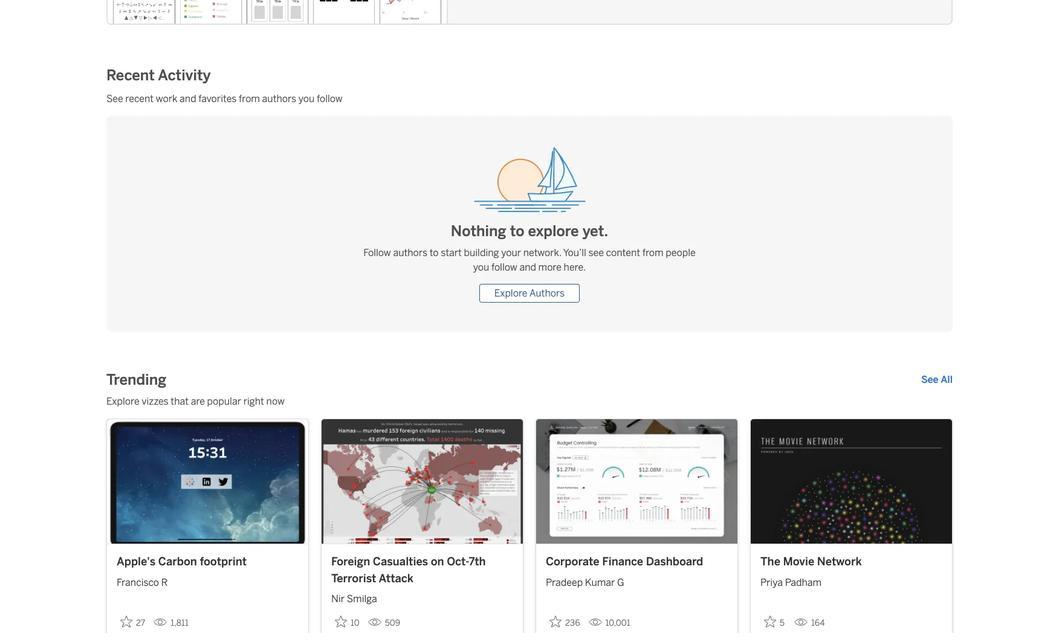 Task type: describe. For each thing, give the bounding box(es) containing it.
people
[[666, 247, 696, 258]]

0 vertical spatial follow
[[317, 93, 343, 105]]

10,001
[[605, 619, 630, 629]]

workbook thumbnail image for footprint
[[107, 420, 308, 544]]

apple's carbon footprint
[[117, 556, 247, 569]]

5
[[780, 619, 785, 629]]

add favorite button for foreign casualties on oct-7th terrorist attack
[[331, 613, 363, 633]]

start
[[441, 247, 462, 258]]

apple's carbon footprint link
[[117, 555, 299, 571]]

explore authors link
[[479, 284, 580, 303]]

more
[[538, 261, 562, 273]]

carbon
[[158, 556, 197, 569]]

7th
[[469, 556, 486, 569]]

and inside see recent work and favorites from authors you follow element
[[180, 93, 196, 105]]

pradeep kumar g
[[546, 577, 624, 589]]

are
[[191, 396, 205, 407]]

priya
[[761, 577, 783, 589]]

10,001 views element
[[584, 614, 635, 634]]

add favorite button for the movie network
[[761, 613, 790, 633]]

all
[[941, 374, 953, 386]]

see for see recent work and favorites from authors you follow
[[106, 93, 123, 105]]

pradeep
[[546, 577, 583, 589]]

explore vizzes that are popular right now
[[106, 396, 285, 407]]

favorites
[[198, 93, 237, 105]]

priya padham link
[[761, 571, 943, 591]]

r
[[161, 577, 168, 589]]

236
[[565, 619, 580, 629]]

authors inside see recent work and favorites from authors you follow element
[[262, 93, 296, 105]]

see for see all
[[921, 374, 939, 386]]

finance
[[602, 556, 643, 569]]

recent activity
[[106, 66, 211, 84]]

movie
[[783, 556, 814, 569]]

see all link
[[921, 373, 953, 388]]

explore vizzes that are popular right now element
[[106, 395, 953, 409]]

the movie network link
[[761, 555, 943, 571]]

attack
[[379, 572, 414, 586]]

follow inside follow authors to start building your network. you'll see content from people you follow and more here.
[[491, 261, 517, 273]]

nothing to explore yet.
[[451, 222, 608, 240]]

nothing
[[451, 222, 506, 240]]

kumar
[[585, 577, 615, 589]]

yet.
[[583, 222, 608, 240]]

authors
[[529, 287, 565, 299]]

smilga‬‎
[[347, 594, 377, 605]]

Add Favorite button
[[546, 613, 584, 633]]

0 vertical spatial you
[[299, 93, 315, 105]]

priya padham
[[761, 577, 822, 589]]

corporate finance dashboard
[[546, 556, 703, 569]]

explore for explore authors
[[494, 287, 528, 299]]

164
[[811, 619, 825, 629]]

g
[[617, 577, 624, 589]]

see all trending element
[[921, 373, 953, 388]]

explore
[[528, 222, 579, 240]]

your
[[501, 247, 521, 258]]

popular
[[207, 396, 241, 407]]

casualties
[[373, 556, 428, 569]]

right
[[243, 396, 264, 407]]

1,811
[[171, 619, 189, 629]]

pradeep kumar g link
[[546, 571, 728, 591]]

now
[[266, 396, 285, 407]]

recent
[[106, 66, 155, 84]]



Task type: vqa. For each thing, say whether or not it's contained in the screenshot.


Task type: locate. For each thing, give the bounding box(es) containing it.
follow authors to start building your network. you'll see content from people you follow and more here.
[[363, 247, 696, 273]]

4 workbook thumbnail image from the left
[[751, 420, 952, 544]]

to left start
[[430, 247, 439, 258]]

509
[[385, 619, 400, 629]]

trending heading
[[106, 371, 166, 390]]

work
[[156, 93, 177, 105]]

1 vertical spatial to
[[430, 247, 439, 258]]

you inside follow authors to start building your network. you'll see content from people you follow and more here.
[[473, 261, 489, 273]]

network
[[817, 556, 862, 569]]

0 vertical spatial see
[[106, 93, 123, 105]]

follow
[[363, 247, 391, 258]]

0 vertical spatial and
[[180, 93, 196, 105]]

you
[[299, 93, 315, 105], [473, 261, 489, 273]]

1 vertical spatial from
[[642, 247, 664, 258]]

the movie network
[[761, 556, 862, 569]]

0 vertical spatial from
[[239, 93, 260, 105]]

to up your
[[510, 222, 524, 240]]

see left 'all'
[[921, 374, 939, 386]]

0 horizontal spatial to
[[430, 247, 439, 258]]

1 vertical spatial and
[[520, 261, 536, 273]]

0 horizontal spatial and
[[180, 93, 196, 105]]

the
[[761, 556, 780, 569]]

foreign
[[331, 556, 370, 569]]

francisco
[[117, 577, 159, 589]]

see inside 'link'
[[921, 374, 939, 386]]

explore for explore vizzes that are popular right now
[[106, 396, 139, 407]]

1 horizontal spatial you
[[473, 261, 489, 273]]

follow
[[317, 93, 343, 105], [491, 261, 517, 273]]

add favorite button containing 10
[[331, 613, 363, 633]]

1 horizontal spatial from
[[642, 247, 664, 258]]

0 horizontal spatial from
[[239, 93, 260, 105]]

add favorite button for apple's carbon footprint
[[117, 613, 149, 633]]

explore authors
[[494, 287, 565, 299]]

see left recent
[[106, 93, 123, 105]]

francisco r link
[[117, 571, 299, 591]]

workbook thumbnail image for dashboard
[[536, 420, 738, 544]]

1 horizontal spatial authors
[[393, 247, 427, 258]]

padham
[[785, 577, 822, 589]]

oct-
[[447, 556, 469, 569]]

add favorite button containing 5
[[761, 613, 790, 633]]

0 horizontal spatial you
[[299, 93, 315, 105]]

add favorite button down francisco
[[117, 613, 149, 633]]

1 horizontal spatial explore
[[494, 287, 528, 299]]

explore down trending heading
[[106, 396, 139, 407]]

explore
[[494, 287, 528, 299], [106, 396, 139, 407]]

content
[[606, 247, 640, 258]]

see recent work and favorites from authors you follow element
[[106, 92, 953, 106]]

‫nir smilga‬‎ link
[[331, 588, 513, 607]]

3 workbook thumbnail image from the left
[[536, 420, 738, 544]]

see recent work and favorites from authors you follow
[[106, 93, 343, 105]]

0 vertical spatial explore
[[494, 287, 528, 299]]

on
[[431, 556, 444, 569]]

10
[[351, 619, 360, 629]]

and down network.
[[520, 261, 536, 273]]

0 horizontal spatial explore
[[106, 396, 139, 407]]

workbook thumbnail image for on
[[322, 420, 523, 544]]

workbook thumbnail image for network
[[751, 420, 952, 544]]

0 vertical spatial to
[[510, 222, 524, 240]]

from inside follow authors to start building your network. you'll see content from people you follow and more here.
[[642, 247, 664, 258]]

see
[[589, 247, 604, 258]]

1,811 views element
[[149, 614, 193, 634]]

dashboard
[[646, 556, 703, 569]]

2 add favorite button from the left
[[331, 613, 363, 633]]

1 vertical spatial follow
[[491, 261, 517, 273]]

2 horizontal spatial add favorite button
[[761, 613, 790, 633]]

1 add favorite button from the left
[[117, 613, 149, 633]]

trending
[[106, 371, 166, 389]]

francisco r
[[117, 577, 168, 589]]

1 horizontal spatial see
[[921, 374, 939, 386]]

footprint
[[200, 556, 247, 569]]

recent
[[125, 93, 154, 105]]

network.
[[523, 247, 562, 258]]

from right favorites
[[239, 93, 260, 105]]

1 horizontal spatial follow
[[491, 261, 517, 273]]

workbook thumbnail image
[[107, 420, 308, 544], [322, 420, 523, 544], [536, 420, 738, 544], [751, 420, 952, 544]]

building
[[464, 247, 499, 258]]

0 horizontal spatial authors
[[262, 93, 296, 105]]

and inside follow authors to start building your network. you'll see content from people you follow and more here.
[[520, 261, 536, 273]]

and
[[180, 93, 196, 105], [520, 261, 536, 273]]

0 horizontal spatial add favorite button
[[117, 613, 149, 633]]

see all
[[921, 374, 953, 386]]

to
[[510, 222, 524, 240], [430, 247, 439, 258]]

0 vertical spatial authors
[[262, 93, 296, 105]]

corporate
[[546, 556, 599, 569]]

27
[[136, 619, 145, 629]]

1 horizontal spatial add favorite button
[[331, 613, 363, 633]]

to inside follow authors to start building your network. you'll see content from people you follow and more here.
[[430, 247, 439, 258]]

‫nir
[[331, 594, 345, 605]]

3 add favorite button from the left
[[761, 613, 790, 633]]

activity
[[158, 66, 211, 84]]

1 vertical spatial see
[[921, 374, 939, 386]]

recent activity heading
[[106, 66, 211, 85]]

here.
[[564, 261, 586, 273]]

vizzes
[[142, 396, 168, 407]]

2 workbook thumbnail image from the left
[[322, 420, 523, 544]]

authors
[[262, 93, 296, 105], [393, 247, 427, 258]]

0 horizontal spatial follow
[[317, 93, 343, 105]]

corporate finance dashboard link
[[546, 555, 728, 571]]

and right work
[[180, 93, 196, 105]]

1 horizontal spatial to
[[510, 222, 524, 240]]

164 views element
[[790, 614, 830, 634]]

0 horizontal spatial see
[[106, 93, 123, 105]]

1 vertical spatial you
[[473, 261, 489, 273]]

from
[[239, 93, 260, 105], [642, 247, 664, 258]]

Add Favorite button
[[117, 613, 149, 633], [331, 613, 363, 633], [761, 613, 790, 633]]

explore left authors on the top of page
[[494, 287, 528, 299]]

1 vertical spatial authors
[[393, 247, 427, 258]]

that
[[171, 396, 189, 407]]

foreign casualties on oct-7th terrorist attack link
[[331, 555, 513, 588]]

509 views element
[[363, 614, 405, 634]]

add favorite button down priya
[[761, 613, 790, 633]]

you'll
[[563, 247, 586, 258]]

1 vertical spatial explore
[[106, 396, 139, 407]]

1 horizontal spatial and
[[520, 261, 536, 273]]

foreign casualties on oct-7th terrorist attack
[[331, 556, 486, 586]]

add favorite button down '‫nir smilga‬‎'
[[331, 613, 363, 633]]

1 workbook thumbnail image from the left
[[107, 420, 308, 544]]

‫nir smilga‬‎
[[331, 594, 377, 605]]

add favorite button containing 27
[[117, 613, 149, 633]]

from left people
[[642, 247, 664, 258]]

see
[[106, 93, 123, 105], [921, 374, 939, 386]]

apple's
[[117, 556, 156, 569]]

terrorist
[[331, 572, 376, 586]]

authors inside follow authors to start building your network. you'll see content from people you follow and more here.
[[393, 247, 427, 258]]



